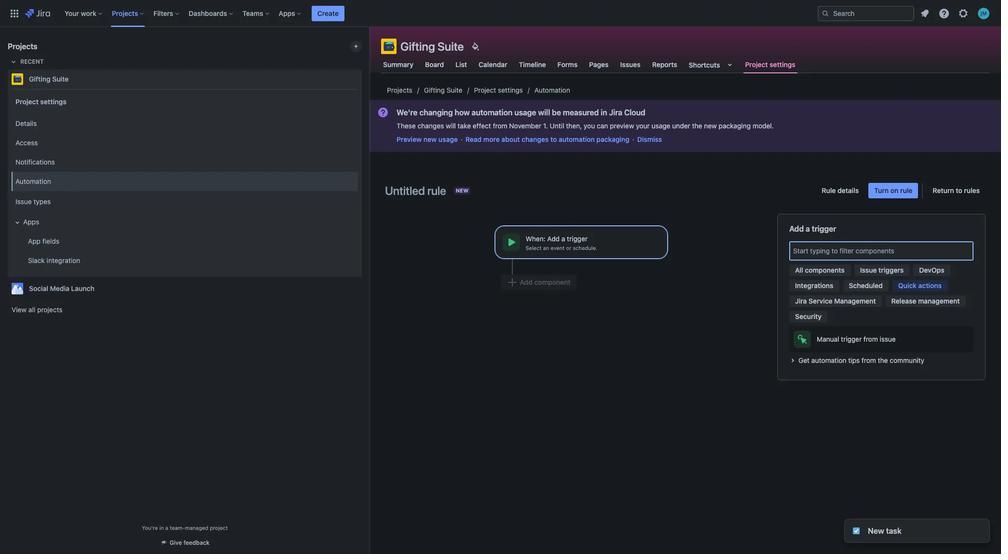 Task type: describe. For each thing, give the bounding box(es) containing it.
get automation tips from the community
[[799, 356, 925, 365]]

give feedback
[[170, 539, 210, 547]]

changes inside we're changing how automation usage will be measured in jira cloud these changes will take effect from november 1. until then, you can preview your usage under the new packaging model.
[[418, 122, 444, 130]]

2 horizontal spatial usage
[[652, 122, 671, 130]]

from inside 'dropdown button'
[[862, 356, 877, 365]]

create project image
[[353, 42, 360, 50]]

security button
[[790, 311, 828, 323]]

issue
[[881, 335, 897, 343]]

automation for notifications
[[15, 177, 51, 185]]

reports link
[[651, 56, 680, 73]]

issues link
[[619, 56, 643, 73]]

details link
[[12, 114, 358, 133]]

2 vertical spatial gifting suite
[[424, 86, 463, 94]]

project settings for group containing project settings
[[15, 97, 67, 106]]

new for new task
[[869, 527, 885, 536]]

how
[[455, 108, 470, 117]]

an
[[544, 245, 550, 251]]

1 horizontal spatial will
[[539, 108, 551, 117]]

forms link
[[556, 56, 580, 73]]

rule details button
[[817, 183, 865, 198]]

dismiss
[[638, 135, 663, 143]]

release management button
[[886, 296, 967, 307]]

your profile and settings image
[[979, 7, 990, 19]]

turn on rule
[[875, 186, 913, 195]]

automation link for project settings
[[535, 85, 571, 96]]

from inside 'button'
[[864, 335, 879, 343]]

details
[[15, 119, 37, 127]]

social media launch
[[29, 284, 95, 293]]

untitled
[[385, 184, 425, 197]]

new inside button
[[424, 135, 437, 143]]

security
[[796, 312, 822, 321]]

Search field
[[818, 6, 915, 21]]

in inside we're changing how automation usage will be measured in jira cloud these changes will take effect from november 1. until then, you can preview your usage under the new packaging model.
[[601, 108, 608, 117]]

we're changing how automation usage will be measured in jira cloud these changes will take effect from november 1. until then, you can preview your usage under the new packaging model.
[[397, 108, 774, 130]]

issues
[[621, 60, 641, 69]]

details
[[838, 186, 860, 195]]

management
[[919, 297, 961, 305]]

be
[[552, 108, 562, 117]]

project settings for 'project settings' link
[[474, 86, 523, 94]]

settings image
[[959, 7, 970, 19]]

quick actions button
[[893, 280, 948, 292]]

settings inside 'project settings' link
[[498, 86, 523, 94]]

about
[[502, 135, 520, 143]]

work
[[81, 9, 96, 17]]

manual trigger from issue
[[818, 335, 897, 343]]

all components button
[[790, 265, 851, 276]]

__new__trigger image
[[506, 237, 517, 248]]

automation inside we're changing how automation usage will be measured in jira cloud these changes will take effect from november 1. until then, you can preview your usage under the new packaging model.
[[472, 108, 513, 117]]

1 horizontal spatial trigger
[[813, 225, 837, 233]]

2 vertical spatial suite
[[447, 86, 463, 94]]

projects for projects "link"
[[387, 86, 413, 94]]

1 vertical spatial projects
[[8, 42, 37, 51]]

when:
[[526, 234, 546, 243]]

new task
[[869, 527, 902, 536]]

expand image
[[12, 217, 23, 228]]

apps inside button
[[23, 218, 39, 226]]

manual trigger from issue button
[[790, 326, 974, 352]]

1 horizontal spatial add
[[790, 225, 805, 233]]

pages link
[[588, 56, 611, 73]]

shortcuts
[[689, 61, 721, 69]]

new task button
[[846, 520, 990, 543]]

issue triggers button
[[855, 265, 910, 276]]

board
[[425, 60, 444, 69]]

collapse recent projects image
[[8, 56, 19, 68]]

management
[[835, 297, 877, 305]]

jira service management button
[[790, 296, 883, 307]]

you
[[584, 122, 596, 130]]

project
[[210, 525, 228, 531]]

measured
[[563, 108, 599, 117]]

group containing project settings
[[10, 89, 358, 276]]

from inside we're changing how automation usage will be measured in jira cloud these changes will take effect from november 1. until then, you can preview your usage under the new packaging model.
[[493, 122, 508, 130]]

integrations
[[796, 282, 834, 290]]

release management
[[892, 297, 961, 305]]

task icon image
[[853, 527, 861, 535]]

1 horizontal spatial gifting suite link
[[424, 85, 463, 96]]

team-
[[170, 525, 185, 531]]

list
[[456, 60, 467, 69]]

app fields
[[28, 237, 59, 245]]

issue types
[[15, 197, 51, 206]]

event
[[551, 245, 565, 251]]

1 horizontal spatial usage
[[515, 108, 537, 117]]

read more about changes to automation packaging
[[466, 135, 630, 143]]

on
[[891, 186, 899, 195]]

return
[[934, 186, 955, 195]]

rule inside button
[[901, 186, 913, 195]]

all
[[796, 266, 804, 274]]

integrations button
[[790, 280, 840, 292]]

the inside we're changing how automation usage will be measured in jira cloud these changes will take effect from november 1. until then, you can preview your usage under the new packaging model.
[[693, 122, 703, 130]]

app
[[28, 237, 41, 245]]

take
[[458, 122, 471, 130]]

reports
[[653, 60, 678, 69]]

scheduled
[[850, 282, 884, 290]]

trigger inside 'button'
[[842, 335, 862, 343]]

0 horizontal spatial will
[[446, 122, 456, 130]]

your work
[[65, 9, 96, 17]]

slack integration
[[28, 256, 80, 264]]

return to rules button
[[928, 183, 987, 198]]

calendar
[[479, 60, 508, 69]]

0 vertical spatial gifting suite
[[401, 40, 464, 53]]

under
[[673, 122, 691, 130]]

your
[[637, 122, 650, 130]]

preview
[[610, 122, 635, 130]]

quick actions
[[899, 282, 943, 290]]

projects button
[[109, 6, 148, 21]]

changes inside read more about changes to automation packaging button
[[522, 135, 549, 143]]

teams
[[243, 9, 264, 17]]

1 vertical spatial gifting
[[29, 75, 50, 83]]

banner containing your work
[[0, 0, 1002, 27]]

timeline
[[519, 60, 546, 69]]

social
[[29, 284, 48, 293]]

trigger inside when: add a trigger select an event or schedule.
[[567, 234, 588, 243]]

these
[[397, 122, 416, 130]]

release
[[892, 297, 917, 305]]

automation inside 'dropdown button'
[[812, 356, 847, 365]]

issue for issue types
[[15, 197, 32, 206]]

0 vertical spatial suite
[[438, 40, 464, 53]]

your
[[65, 9, 79, 17]]

notifications link
[[12, 153, 358, 172]]

to inside button
[[551, 135, 557, 143]]

set background color image
[[470, 41, 482, 52]]

1 vertical spatial in
[[160, 525, 164, 531]]

automation link for notifications
[[12, 172, 358, 191]]

0 vertical spatial a
[[806, 225, 811, 233]]



Task type: vqa. For each thing, say whether or not it's contained in the screenshot.
Launch
yes



Task type: locate. For each thing, give the bounding box(es) containing it.
0 vertical spatial new
[[456, 187, 469, 194]]

0 vertical spatial add to starred image
[[359, 73, 371, 85]]

service
[[809, 297, 833, 305]]

1 vertical spatial jira
[[796, 297, 808, 305]]

jira up preview
[[610, 108, 623, 117]]

trigger up schedule.
[[567, 234, 588, 243]]

read
[[466, 135, 482, 143]]

model.
[[753, 122, 774, 130]]

0 horizontal spatial usage
[[439, 135, 458, 143]]

all
[[28, 306, 35, 314]]

0 vertical spatial project settings
[[746, 60, 796, 69]]

settings
[[770, 60, 796, 69], [498, 86, 523, 94], [40, 97, 67, 106]]

new right untitled rule
[[456, 187, 469, 194]]

0 horizontal spatial project
[[15, 97, 39, 106]]

add to starred image for social media launch
[[359, 283, 371, 295]]

1 vertical spatial issue
[[861, 266, 878, 274]]

0 horizontal spatial packaging
[[597, 135, 630, 143]]

1 horizontal spatial projects
[[112, 9, 138, 17]]

turn on rule button
[[869, 183, 919, 198]]

jira inside we're changing how automation usage will be measured in jira cloud these changes will take effect from november 1. until then, you can preview your usage under the new packaging model.
[[610, 108, 623, 117]]

a up all components
[[806, 225, 811, 233]]

2 vertical spatial project
[[15, 97, 39, 106]]

media
[[50, 284, 69, 293]]

add to starred image
[[359, 73, 371, 85], [359, 283, 371, 295]]

1 vertical spatial add
[[548, 234, 560, 243]]

1 vertical spatial suite
[[52, 75, 69, 83]]

2 vertical spatial gifting
[[424, 86, 445, 94]]

managed
[[185, 525, 209, 531]]

0 horizontal spatial gifting suite link
[[8, 70, 358, 89]]

1 horizontal spatial issue
[[861, 266, 878, 274]]

0 vertical spatial automation
[[535, 86, 571, 94]]

usage inside preview new usage button
[[439, 135, 458, 143]]

summary
[[383, 60, 414, 69]]

dashboards button
[[186, 6, 237, 21]]

all components
[[796, 266, 845, 274]]

0 vertical spatial new
[[705, 122, 717, 130]]

1 horizontal spatial jira
[[796, 297, 808, 305]]

0 vertical spatial settings
[[770, 60, 796, 69]]

project
[[746, 60, 769, 69], [474, 86, 497, 94], [15, 97, 39, 106]]

devops button
[[914, 265, 951, 276]]

timeline link
[[517, 56, 548, 73]]

automation up effect
[[472, 108, 513, 117]]

gifting up board
[[401, 40, 435, 53]]

usage up november
[[515, 108, 537, 117]]

2 vertical spatial usage
[[439, 135, 458, 143]]

gifting suite down recent
[[29, 75, 69, 83]]

0 vertical spatial automation link
[[535, 85, 571, 96]]

1 horizontal spatial rule
[[901, 186, 913, 195]]

0 vertical spatial packaging
[[719, 122, 751, 130]]

1 vertical spatial gifting suite
[[29, 75, 69, 83]]

project down calendar link
[[474, 86, 497, 94]]

0 vertical spatial trigger
[[813, 225, 837, 233]]

jira service management
[[796, 297, 877, 305]]

1 vertical spatial to
[[957, 186, 963, 195]]

automation inside button
[[559, 135, 595, 143]]

1 vertical spatial automation
[[559, 135, 595, 143]]

from right tips
[[862, 356, 877, 365]]

from
[[493, 122, 508, 130], [864, 335, 879, 343], [862, 356, 877, 365]]

expand image
[[788, 355, 799, 366]]

preview new usage
[[397, 135, 458, 143]]

a
[[806, 225, 811, 233], [562, 234, 566, 243], [166, 525, 169, 531]]

community
[[891, 356, 925, 365]]

pages
[[590, 60, 609, 69]]

issue for issue triggers
[[861, 266, 878, 274]]

1 vertical spatial automation link
[[12, 172, 358, 191]]

help image
[[939, 7, 951, 19]]

0 vertical spatial from
[[493, 122, 508, 130]]

your work button
[[62, 6, 106, 21]]

projects up we're on the top left of the page
[[387, 86, 413, 94]]

november
[[510, 122, 542, 130]]

1 horizontal spatial automation
[[559, 135, 595, 143]]

changing
[[420, 108, 453, 117]]

0 vertical spatial gifting
[[401, 40, 435, 53]]

rule right on
[[901, 186, 913, 195]]

1 vertical spatial apps
[[23, 218, 39, 226]]

2 horizontal spatial a
[[806, 225, 811, 233]]

jira
[[610, 108, 623, 117], [796, 297, 808, 305]]

gifting up changing
[[424, 86, 445, 94]]

2 vertical spatial a
[[166, 525, 169, 531]]

to down until
[[551, 135, 557, 143]]

2 add to starred image from the top
[[359, 283, 371, 295]]

1.
[[544, 122, 548, 130]]

0 horizontal spatial automation
[[472, 108, 513, 117]]

to left rules
[[957, 186, 963, 195]]

jira image
[[25, 7, 50, 19], [25, 7, 50, 19]]

2 horizontal spatial project
[[746, 60, 769, 69]]

we're
[[397, 108, 418, 117]]

add a trigger
[[790, 225, 837, 233]]

packaging down preview
[[597, 135, 630, 143]]

gifting suite link up changing
[[424, 85, 463, 96]]

from left issue
[[864, 335, 879, 343]]

changes down november
[[522, 135, 549, 143]]

issue inside button
[[861, 266, 878, 274]]

1 vertical spatial from
[[864, 335, 879, 343]]

2 horizontal spatial trigger
[[842, 335, 862, 343]]

add
[[790, 225, 805, 233], [548, 234, 560, 243]]

2 group from the top
[[10, 111, 358, 273]]

triggers
[[879, 266, 905, 274]]

automation
[[535, 86, 571, 94], [15, 177, 51, 185]]

issue inside "link"
[[15, 197, 32, 206]]

0 vertical spatial to
[[551, 135, 557, 143]]

new inside new task 'button'
[[869, 527, 885, 536]]

automation link up be
[[535, 85, 571, 96]]

1 vertical spatial new
[[424, 135, 437, 143]]

app fields link
[[17, 232, 358, 251]]

rule right untitled
[[428, 184, 447, 197]]

packaging
[[719, 122, 751, 130], [597, 135, 630, 143]]

0 vertical spatial apps
[[279, 9, 295, 17]]

appswitcher icon image
[[9, 7, 20, 19]]

list link
[[454, 56, 469, 73]]

1 horizontal spatial apps
[[279, 9, 295, 17]]

usage up dismiss
[[652, 122, 671, 130]]

0 horizontal spatial new
[[456, 187, 469, 194]]

0 horizontal spatial issue
[[15, 197, 32, 206]]

add up event
[[548, 234, 560, 243]]

2 horizontal spatial project settings
[[746, 60, 796, 69]]

project settings inside tab list
[[746, 60, 796, 69]]

tab list
[[376, 56, 996, 73]]

0 vertical spatial project
[[746, 60, 769, 69]]

new
[[705, 122, 717, 130], [424, 135, 437, 143]]

a left team- on the bottom of the page
[[166, 525, 169, 531]]

the inside 'dropdown button'
[[879, 356, 889, 365]]

Start typing to filter components field
[[791, 242, 973, 260]]

apps up app
[[23, 218, 39, 226]]

gifting down recent
[[29, 75, 50, 83]]

will
[[539, 108, 551, 117], [446, 122, 456, 130]]

automation down notifications
[[15, 177, 51, 185]]

automation down the then,
[[559, 135, 595, 143]]

1 add to starred image from the top
[[359, 73, 371, 85]]

preview
[[397, 135, 422, 143]]

banner
[[0, 0, 1002, 27]]

0 vertical spatial projects
[[112, 9, 138, 17]]

2 horizontal spatial automation
[[812, 356, 847, 365]]

trigger down rule
[[813, 225, 837, 233]]

until
[[550, 122, 565, 130]]

gifting
[[401, 40, 435, 53], [29, 75, 50, 83], [424, 86, 445, 94]]

1 vertical spatial a
[[562, 234, 566, 243]]

projects right work
[[112, 9, 138, 17]]

add up all
[[790, 225, 805, 233]]

0 horizontal spatial rule
[[428, 184, 447, 197]]

1 vertical spatial trigger
[[567, 234, 588, 243]]

project settings inside group
[[15, 97, 67, 106]]

1 vertical spatial settings
[[498, 86, 523, 94]]

1 horizontal spatial new
[[705, 122, 717, 130]]

1 horizontal spatial in
[[601, 108, 608, 117]]

0 horizontal spatial add
[[548, 234, 560, 243]]

automation down manual
[[812, 356, 847, 365]]

2 vertical spatial settings
[[40, 97, 67, 106]]

new left task
[[869, 527, 885, 536]]

packaging inside we're changing how automation usage will be measured in jira cloud these changes will take effect from november 1. until then, you can preview your usage under the new packaging model.
[[719, 122, 751, 130]]

preview new usage button
[[397, 135, 458, 144]]

projects inside projects popup button
[[112, 9, 138, 17]]

projects link
[[387, 85, 413, 96]]

1 horizontal spatial project
[[474, 86, 497, 94]]

shortcuts button
[[687, 56, 738, 73]]

1 horizontal spatial to
[[957, 186, 963, 195]]

new right the preview
[[424, 135, 437, 143]]

1 vertical spatial will
[[446, 122, 456, 130]]

1 horizontal spatial changes
[[522, 135, 549, 143]]

will left take
[[446, 122, 456, 130]]

group containing details
[[10, 111, 358, 273]]

recent
[[20, 58, 44, 65]]

1 vertical spatial the
[[879, 356, 889, 365]]

manual
[[818, 335, 840, 343]]

project up details in the top of the page
[[15, 97, 39, 106]]

issue up scheduled
[[861, 266, 878, 274]]

2 vertical spatial project settings
[[15, 97, 67, 106]]

summary link
[[381, 56, 416, 73]]

2 vertical spatial automation
[[812, 356, 847, 365]]

1 vertical spatial project
[[474, 86, 497, 94]]

jira inside jira service management button
[[796, 297, 808, 305]]

search image
[[822, 9, 830, 17]]

2 vertical spatial trigger
[[842, 335, 862, 343]]

2 horizontal spatial projects
[[387, 86, 413, 94]]

or
[[567, 245, 572, 251]]

slack
[[28, 256, 45, 264]]

in up can
[[601, 108, 608, 117]]

feedback
[[184, 539, 210, 547]]

2 vertical spatial from
[[862, 356, 877, 365]]

automation for project settings
[[535, 86, 571, 94]]

calendar link
[[477, 56, 510, 73]]

packaging inside button
[[597, 135, 630, 143]]

in right you're
[[160, 525, 164, 531]]

add inside when: add a trigger select an event or schedule.
[[548, 234, 560, 243]]

will left be
[[539, 108, 551, 117]]

projects up recent
[[8, 42, 37, 51]]

gifting suite up board
[[401, 40, 464, 53]]

sidebar navigation image
[[359, 39, 381, 58]]

board link
[[423, 56, 446, 73]]

to inside button
[[957, 186, 963, 195]]

projects for projects popup button
[[112, 9, 138, 17]]

0 horizontal spatial the
[[693, 122, 703, 130]]

1 vertical spatial automation
[[15, 177, 51, 185]]

project right shortcuts dropdown button
[[746, 60, 769, 69]]

0 vertical spatial changes
[[418, 122, 444, 130]]

0 horizontal spatial automation link
[[12, 172, 358, 191]]

gifting suite up changing
[[424, 86, 463, 94]]

usage down take
[[439, 135, 458, 143]]

suite
[[438, 40, 464, 53], [52, 75, 69, 83], [447, 86, 463, 94]]

tab list containing summary
[[376, 56, 996, 73]]

group
[[10, 89, 358, 276], [10, 111, 358, 273]]

create
[[318, 9, 339, 17]]

integration
[[47, 256, 80, 264]]

automation up be
[[535, 86, 571, 94]]

0 horizontal spatial to
[[551, 135, 557, 143]]

1 vertical spatial new
[[869, 527, 885, 536]]

1 group from the top
[[10, 89, 358, 276]]

primary element
[[6, 0, 818, 27]]

1 vertical spatial add to starred image
[[359, 283, 371, 295]]

0 horizontal spatial settings
[[40, 97, 67, 106]]

view all projects
[[12, 306, 63, 314]]

get
[[799, 356, 810, 365]]

gifting suite link
[[8, 70, 358, 89], [424, 85, 463, 96]]

packaging left model.
[[719, 122, 751, 130]]

forms
[[558, 60, 578, 69]]

then,
[[567, 122, 582, 130]]

0 horizontal spatial changes
[[418, 122, 444, 130]]

changes up preview new usage
[[418, 122, 444, 130]]

2 vertical spatial projects
[[387, 86, 413, 94]]

access
[[15, 138, 38, 147]]

issue left types
[[15, 197, 32, 206]]

the right under
[[693, 122, 703, 130]]

1 vertical spatial changes
[[522, 135, 549, 143]]

0 vertical spatial in
[[601, 108, 608, 117]]

a inside when: add a trigger select an event or schedule.
[[562, 234, 566, 243]]

apps button
[[276, 6, 305, 21]]

automation link down access link
[[12, 172, 358, 191]]

0 horizontal spatial trigger
[[567, 234, 588, 243]]

rule
[[428, 184, 447, 197], [901, 186, 913, 195]]

from up more in the left top of the page
[[493, 122, 508, 130]]

apps inside popup button
[[279, 9, 295, 17]]

new inside we're changing how automation usage will be measured in jira cloud these changes will take effect from november 1. until then, you can preview your usage under the new packaging model.
[[705, 122, 717, 130]]

1 horizontal spatial automation link
[[535, 85, 571, 96]]

1 vertical spatial packaging
[[597, 135, 630, 143]]

0 horizontal spatial automation
[[15, 177, 51, 185]]

0 horizontal spatial new
[[424, 135, 437, 143]]

gifting suite link up "details" link
[[8, 70, 358, 89]]

add to starred image for gifting suite
[[359, 73, 371, 85]]

teams button
[[240, 6, 273, 21]]

give
[[170, 539, 182, 547]]

you're
[[142, 525, 158, 531]]

jira up 'security'
[[796, 297, 808, 305]]

components
[[806, 266, 845, 274]]

a up event
[[562, 234, 566, 243]]

0 horizontal spatial in
[[160, 525, 164, 531]]

0 horizontal spatial project settings
[[15, 97, 67, 106]]

a for team-
[[166, 525, 169, 531]]

1 horizontal spatial a
[[562, 234, 566, 243]]

project settings link
[[474, 85, 523, 96]]

apps right teams popup button
[[279, 9, 295, 17]]

the down manual trigger from issue 'button'
[[879, 356, 889, 365]]

fields
[[42, 237, 59, 245]]

types
[[34, 197, 51, 206]]

notifications image
[[920, 7, 931, 19]]

rule
[[822, 186, 837, 195]]

project settings
[[746, 60, 796, 69], [474, 86, 523, 94], [15, 97, 67, 106]]

rule details
[[822, 186, 860, 195]]

1 vertical spatial usage
[[652, 122, 671, 130]]

0 vertical spatial the
[[693, 122, 703, 130]]

new for new
[[456, 187, 469, 194]]

new right under
[[705, 122, 717, 130]]

1 horizontal spatial settings
[[498, 86, 523, 94]]

trigger up tips
[[842, 335, 862, 343]]

a for trigger
[[562, 234, 566, 243]]

quick
[[899, 282, 917, 290]]

access link
[[12, 133, 358, 153]]



